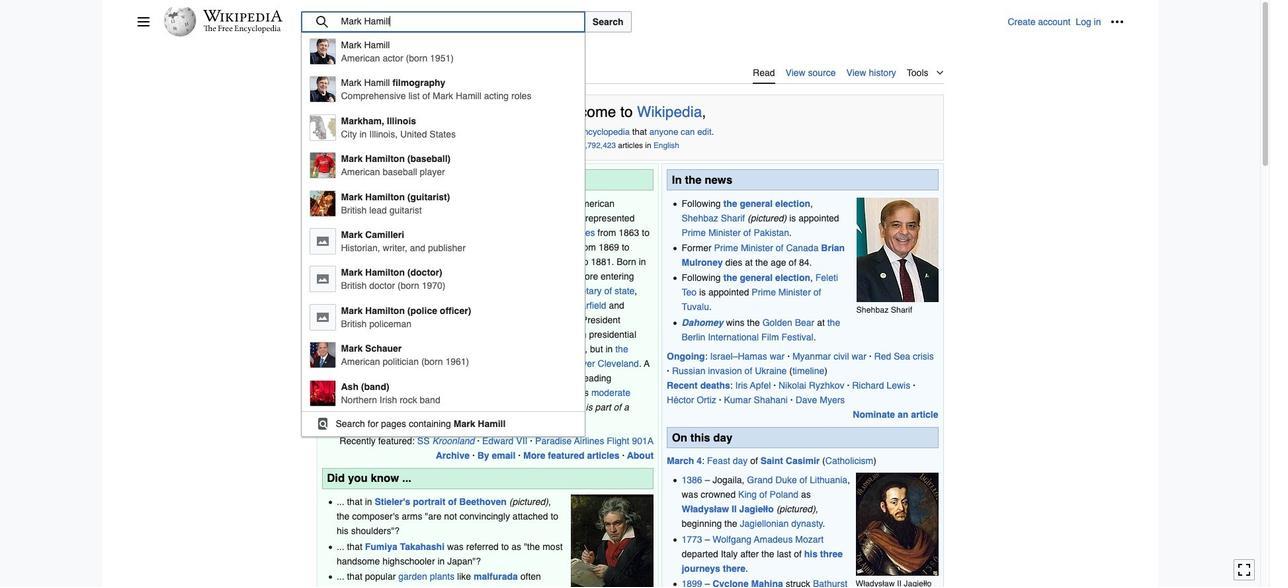 Task type: locate. For each thing, give the bounding box(es) containing it.
personal tools navigation
[[1008, 11, 1128, 32]]

shehbaz sharif in 2022 image
[[857, 198, 939, 303]]

None search field
[[301, 11, 1008, 437]]

stieler's portrait of beethoven image
[[571, 495, 654, 588]]

wikipedia image
[[203, 10, 282, 22]]

log in and more options image
[[1111, 15, 1124, 28]]

main content
[[137, 60, 1124, 588]]

search results list box
[[301, 33, 585, 436]]

james g. blaine image
[[322, 201, 407, 303]]



Task type: describe. For each thing, give the bounding box(es) containing it.
menu image
[[137, 15, 150, 28]]

władysław ii jagiełło image
[[856, 473, 939, 577]]

the free encyclopedia image
[[204, 25, 281, 34]]

Search Wikipedia search field
[[301, 11, 585, 32]]

fullscreen image
[[1238, 564, 1251, 577]]



Task type: vqa. For each thing, say whether or not it's contained in the screenshot.
Stieler's portrait of Beethoven Image
yes



